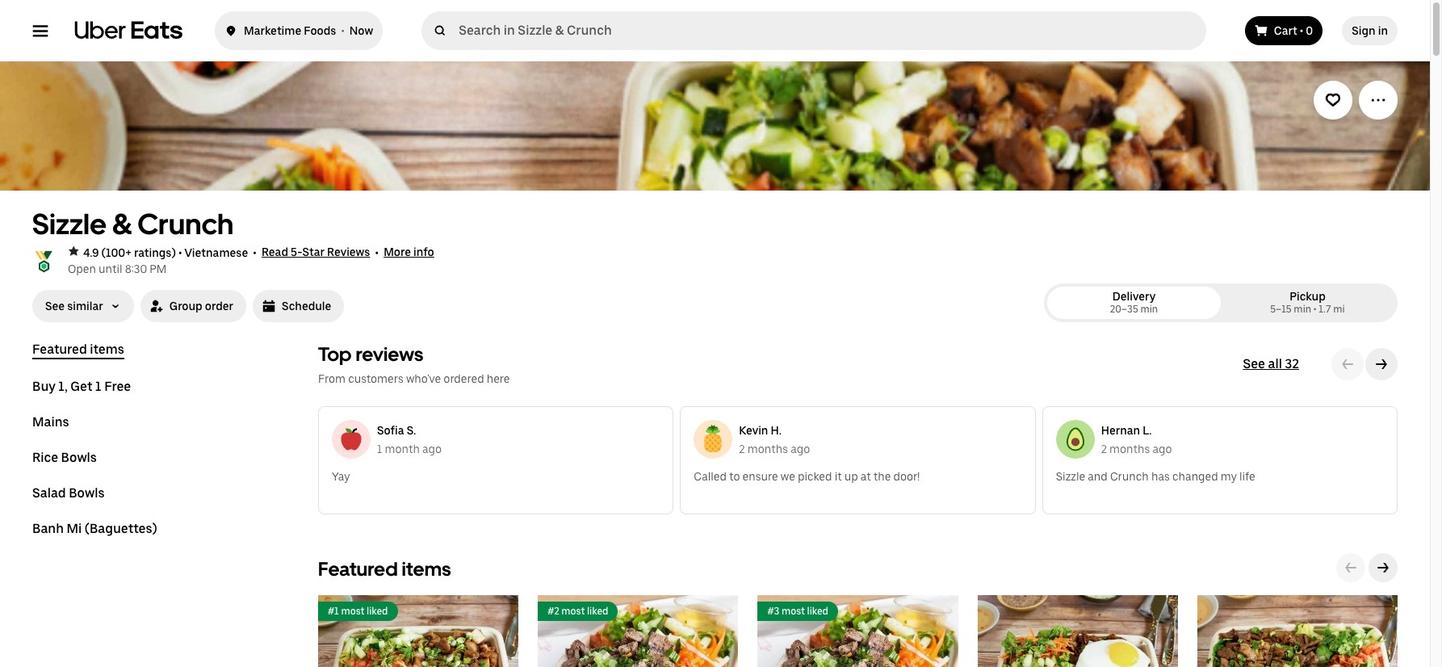 Task type: vqa. For each thing, say whether or not it's contained in the screenshot.
Read 5-Star Reviews "Link"
yes



Task type: locate. For each thing, give the bounding box(es) containing it.
cart • 0
[[1274, 24, 1314, 37]]

1 months from the left
[[748, 442, 788, 455]]

hernan l. image
[[1056, 420, 1095, 459]]

featured items up #1 most liked on the left of the page
[[318, 557, 451, 581]]

ago inside "kevin h. 2 months ago"
[[791, 442, 810, 455]]

32
[[1285, 356, 1300, 372]]

bowls for rice bowls
[[61, 450, 97, 465]]

1 horizontal spatial featured items
[[318, 557, 451, 581]]

most
[[341, 606, 365, 617], [562, 606, 585, 617], [782, 606, 805, 617]]

bowls right rice
[[61, 450, 97, 465]]

previous image
[[1342, 358, 1355, 371], [1345, 561, 1358, 574]]

1 vertical spatial next image
[[1377, 561, 1390, 574]]

who've
[[406, 372, 441, 385]]

1 inside button
[[95, 379, 102, 394]]

see left all
[[1243, 356, 1266, 372]]

0 vertical spatial featured
[[32, 342, 87, 357]]

1 2 from the left
[[739, 442, 745, 455]]

pickup
[[1290, 290, 1326, 303]]

#2
[[548, 606, 560, 617]]

1 vertical spatial 1
[[377, 442, 382, 455]]

kevin
[[739, 424, 769, 437]]

0 horizontal spatial crunch
[[137, 207, 234, 242]]

2 min from the left
[[1294, 304, 1312, 315]]

1 down "sofia"
[[377, 442, 382, 455]]

3 liked from the left
[[807, 606, 829, 617]]

ago inside hernan l. 2 months ago
[[1153, 442, 1172, 455]]

chevron down small image
[[110, 300, 121, 312]]

0 vertical spatial next image
[[1376, 358, 1388, 371]]

featured up #1 most liked on the left of the page
[[318, 557, 398, 581]]

months
[[748, 442, 788, 455], [1110, 442, 1150, 455]]

ratings)
[[134, 246, 176, 259]]

liked for #1 most liked
[[367, 606, 388, 617]]

liked right #1
[[367, 606, 388, 617]]

0 vertical spatial previous image
[[1342, 358, 1355, 371]]

banh mi (baguettes) button
[[32, 521, 157, 537]]

ago up the called to ensure we picked it up at the door!
[[791, 442, 810, 455]]

1 vertical spatial see
[[1243, 356, 1266, 372]]

schedule
[[282, 300, 331, 313]]

0 horizontal spatial see
[[45, 300, 65, 313]]

ago up has
[[1153, 442, 1172, 455]]

#3
[[768, 606, 780, 617]]

ago inside sofia s. 1 month ago
[[422, 442, 442, 455]]

most right #2
[[562, 606, 585, 617]]

heart outline link
[[1314, 81, 1353, 120]]

bowls for salad bowls
[[69, 485, 105, 501]]

0 horizontal spatial 1
[[95, 379, 102, 394]]

2 2 from the left
[[1101, 442, 1107, 455]]

read 5-star reviews link
[[262, 246, 370, 259]]

sizzle
[[32, 207, 107, 242], [1056, 470, 1086, 483]]

1 horizontal spatial featured
[[318, 557, 398, 581]]

mi
[[67, 521, 82, 536]]

Search in Sizzle & Crunch text field
[[459, 23, 1200, 39]]

liked right #2
[[587, 606, 609, 617]]

months down "hernan"
[[1110, 442, 1150, 455]]

1 right get
[[95, 379, 102, 394]]

featured items up get
[[32, 342, 124, 357]]

0 horizontal spatial ago
[[422, 442, 442, 455]]

hernan l. 2 months ago
[[1101, 424, 1172, 455]]

1
[[95, 379, 102, 394], [377, 442, 382, 455]]

1 vertical spatial crunch
[[1111, 470, 1149, 483]]

0 horizontal spatial featured
[[32, 342, 87, 357]]

1 vertical spatial bowls
[[69, 485, 105, 501]]

2 inside hernan l. 2 months ago
[[1101, 442, 1107, 455]]

1 horizontal spatial months
[[1110, 442, 1150, 455]]

sizzle and crunch has changed my life
[[1056, 470, 1256, 483]]

(100+
[[101, 246, 132, 259]]

bowls inside button
[[61, 450, 97, 465]]

next image
[[1376, 358, 1388, 371], [1377, 561, 1390, 574]]

it
[[835, 470, 842, 483]]

most for #1
[[341, 606, 365, 617]]

1 horizontal spatial items
[[402, 557, 451, 581]]

0 horizontal spatial items
[[90, 342, 124, 357]]

0 vertical spatial sizzle
[[32, 207, 107, 242]]

months down h. in the bottom right of the page
[[748, 442, 788, 455]]

crunch left has
[[1111, 470, 1149, 483]]

1 horizontal spatial 2
[[1101, 442, 1107, 455]]

schedule button
[[253, 290, 344, 322], [253, 290, 344, 322]]

months inside "kevin h. 2 months ago"
[[748, 442, 788, 455]]

here
[[487, 372, 510, 385]]

uber eats home image
[[74, 21, 183, 40]]

0 vertical spatial 1
[[95, 379, 102, 394]]

and
[[1088, 470, 1108, 483]]

min down delivery
[[1141, 304, 1158, 315]]

customers
[[348, 372, 404, 385]]

banh
[[32, 521, 64, 536]]

open until 8:30 pm
[[68, 263, 167, 275]]

2 months from the left
[[1110, 442, 1150, 455]]

rice
[[32, 450, 58, 465]]

featured
[[32, 342, 87, 357], [318, 557, 398, 581]]

2 horizontal spatial most
[[782, 606, 805, 617]]

see left similar
[[45, 300, 65, 313]]

0 horizontal spatial months
[[748, 442, 788, 455]]

most right #1
[[341, 606, 365, 617]]

0 vertical spatial bowls
[[61, 450, 97, 465]]

in
[[1379, 24, 1388, 37]]

mains
[[32, 414, 69, 430]]

1 horizontal spatial min
[[1294, 304, 1312, 315]]

3 ago from the left
[[1153, 442, 1172, 455]]

min for pickup
[[1294, 304, 1312, 315]]

most for #3
[[782, 606, 805, 617]]

group order
[[169, 300, 233, 313]]

top reviews from customers who've ordered here
[[318, 342, 510, 385]]

ago
[[422, 442, 442, 455], [791, 442, 810, 455], [1153, 442, 1172, 455]]

from
[[318, 372, 346, 385]]

0 horizontal spatial 2
[[739, 442, 745, 455]]

main navigation menu image
[[32, 23, 48, 39]]

liked
[[367, 606, 388, 617], [587, 606, 609, 617], [807, 606, 829, 617]]

salad bowls button
[[32, 485, 105, 502]]

life
[[1240, 470, 1256, 483]]

see inside see all 32 link
[[1243, 356, 1266, 372]]

1 vertical spatial sizzle
[[1056, 470, 1086, 483]]

1 vertical spatial previous image
[[1345, 561, 1358, 574]]

salad
[[32, 485, 66, 501]]

0 horizontal spatial featured items
[[32, 342, 124, 357]]

1 horizontal spatial crunch
[[1111, 470, 1149, 483]]

2 ago from the left
[[791, 442, 810, 455]]

hernan
[[1101, 424, 1141, 437]]

to
[[729, 470, 740, 483]]

#3 most liked
[[768, 606, 829, 617]]

0 horizontal spatial sizzle
[[32, 207, 107, 242]]

now
[[350, 24, 373, 37]]

marketime
[[244, 24, 301, 37]]

read
[[262, 246, 288, 258]]

featured items button
[[32, 342, 124, 359]]

liked right #3
[[807, 606, 829, 617]]

most for #2
[[562, 606, 585, 617]]

• left 1.7
[[1314, 304, 1317, 315]]

1 horizontal spatial most
[[562, 606, 585, 617]]

ago right "month"
[[422, 442, 442, 455]]

sizzle for sizzle and crunch has changed my life
[[1056, 470, 1086, 483]]

sizzle left and
[[1056, 470, 1086, 483]]

1 vertical spatial featured items
[[318, 557, 451, 581]]

2 inside "kevin h. 2 months ago"
[[739, 442, 745, 455]]

2 horizontal spatial ago
[[1153, 442, 1172, 455]]

bowls inside button
[[69, 485, 105, 501]]

2 liked from the left
[[587, 606, 609, 617]]

1 min from the left
[[1141, 304, 1158, 315]]

vietnamese
[[185, 246, 248, 259]]

the
[[874, 470, 891, 483]]

8:30
[[125, 263, 147, 275]]

1 horizontal spatial sizzle
[[1056, 470, 1086, 483]]

crunch
[[137, 207, 234, 242], [1111, 470, 1149, 483]]

months inside hernan l. 2 months ago
[[1110, 442, 1150, 455]]

1 horizontal spatial liked
[[587, 606, 609, 617]]

0 vertical spatial items
[[90, 342, 124, 357]]

min for delivery
[[1141, 304, 1158, 315]]

top
[[318, 342, 352, 366]]

• left more
[[375, 246, 379, 259]]

min down pickup
[[1294, 304, 1312, 315]]

min inside pickup 5–15 min • 1.7 mi
[[1294, 304, 1312, 315]]

2 down "hernan"
[[1101, 442, 1107, 455]]

0
[[1306, 24, 1314, 37]]

s.
[[407, 424, 416, 437]]

cart
[[1274, 24, 1298, 37]]

1 horizontal spatial ago
[[791, 442, 810, 455]]

2 most from the left
[[562, 606, 585, 617]]

1 horizontal spatial see
[[1243, 356, 1266, 372]]

3 most from the left
[[782, 606, 805, 617]]

• left read
[[253, 246, 257, 259]]

most right #3
[[782, 606, 805, 617]]

open
[[68, 263, 96, 275]]

1 liked from the left
[[367, 606, 388, 617]]

0 horizontal spatial most
[[341, 606, 365, 617]]

bowls up banh mi (baguettes) at left
[[69, 485, 105, 501]]

1 most from the left
[[341, 606, 365, 617]]

1 vertical spatial featured
[[318, 557, 398, 581]]

sizzle up 4.9
[[32, 207, 107, 242]]

0 vertical spatial crunch
[[137, 207, 234, 242]]

2 down the kevin
[[739, 442, 745, 455]]

crunch up 4.9 (100+ ratings) • vietnamese at the left top of the page
[[137, 207, 234, 242]]

1 horizontal spatial 1
[[377, 442, 382, 455]]

0 vertical spatial featured items
[[32, 342, 124, 357]]

month
[[385, 442, 420, 455]]

see all 32
[[1243, 356, 1300, 372]]

navigation
[[32, 342, 279, 557]]

items inside featured items button
[[90, 342, 124, 357]]

1 ago from the left
[[422, 442, 442, 455]]

0 horizontal spatial min
[[1141, 304, 1158, 315]]

pm
[[150, 263, 167, 275]]

2 horizontal spatial liked
[[807, 606, 829, 617]]

featured items
[[32, 342, 124, 357], [318, 557, 451, 581]]

min inside delivery 20–35 min
[[1141, 304, 1158, 315]]

sign in
[[1352, 24, 1388, 37]]

• right ratings)
[[178, 246, 182, 259]]

• left 0
[[1300, 24, 1304, 37]]

0 vertical spatial see
[[45, 300, 65, 313]]

featured up 1,
[[32, 342, 87, 357]]

0 horizontal spatial liked
[[367, 606, 388, 617]]

months for kevin
[[748, 442, 788, 455]]



Task type: describe. For each thing, give the bounding box(es) containing it.
see for see all 32
[[1243, 356, 1266, 372]]

view more options image
[[1371, 92, 1387, 108]]

more info link
[[384, 246, 434, 259]]

up
[[845, 470, 858, 483]]

all
[[1269, 356, 1283, 372]]

pickup 5–15 min • 1.7 mi
[[1271, 290, 1346, 315]]

door!
[[894, 470, 920, 483]]

get
[[70, 379, 92, 394]]

&
[[113, 207, 132, 242]]

crunch for and
[[1111, 470, 1149, 483]]

20–35
[[1110, 304, 1139, 315]]

yay
[[332, 470, 350, 483]]

• read 5-star reviews • more info
[[248, 246, 434, 259]]

1 inside sofia s. 1 month ago
[[377, 442, 382, 455]]

1.7
[[1319, 304, 1332, 315]]

called
[[694, 470, 727, 483]]

marketime foods • now
[[244, 24, 373, 37]]

l.
[[1143, 424, 1152, 437]]

4.9
[[83, 246, 99, 259]]

add to favorites image
[[1325, 92, 1342, 108]]

rice bowls
[[32, 450, 97, 465]]

sign in link
[[1343, 16, 1398, 45]]

crunch for &
[[137, 207, 234, 242]]

ago for hernan l. 2 months ago
[[1153, 442, 1172, 455]]

1,
[[58, 379, 68, 394]]

#1 most liked
[[328, 606, 388, 617]]

see similar
[[45, 300, 103, 313]]

sofia
[[377, 424, 404, 437]]

4.9 (100+ ratings) • vietnamese
[[83, 246, 248, 259]]

reviews
[[327, 246, 370, 258]]

5-
[[291, 246, 302, 258]]

at
[[861, 470, 871, 483]]

previous image for next icon to the bottom
[[1345, 561, 1358, 574]]

5–15
[[1271, 304, 1292, 315]]

we
[[781, 470, 795, 483]]

star
[[302, 246, 325, 258]]

featured inside button
[[32, 342, 87, 357]]

buy 1, get 1 free
[[32, 379, 131, 394]]

ensure
[[743, 470, 778, 483]]

liked for #3 most liked
[[807, 606, 829, 617]]

ordered
[[444, 372, 484, 385]]

delivery 20–35 min
[[1110, 290, 1158, 315]]

deliver to image
[[225, 21, 237, 40]]

delivery
[[1113, 290, 1156, 303]]

my
[[1221, 470, 1237, 483]]

2 for hernan l. 2 months ago
[[1101, 442, 1107, 455]]

[object Object] radio
[[1051, 287, 1218, 319]]

ago for kevin h. 2 months ago
[[791, 442, 810, 455]]

group
[[169, 300, 203, 313]]

buy 1, get 1 free button
[[32, 379, 131, 395]]

picked
[[798, 470, 832, 483]]

free
[[104, 379, 131, 394]]

#2 most liked
[[548, 606, 609, 617]]

sofia s. image
[[332, 420, 371, 459]]

info
[[414, 246, 434, 258]]

foods
[[304, 24, 336, 37]]

buy
[[32, 379, 56, 394]]

until
[[99, 263, 122, 275]]

called to ensure we picked it up at the door!
[[694, 470, 920, 483]]

(baguettes)
[[85, 521, 157, 536]]

ago for sofia s. 1 month ago
[[422, 442, 442, 455]]

sizzle for sizzle & crunch
[[32, 207, 107, 242]]

previous image for topmost next icon
[[1342, 358, 1355, 371]]

months for hernan
[[1110, 442, 1150, 455]]

kevin h. image
[[694, 420, 733, 459]]

see for see similar
[[45, 300, 65, 313]]

navigation containing featured items
[[32, 342, 279, 557]]

mains button
[[32, 414, 69, 431]]

sizzle & crunch
[[32, 207, 234, 242]]

h.
[[771, 424, 782, 437]]

sofia s. 1 month ago
[[377, 424, 442, 455]]

salad bowls
[[32, 485, 105, 501]]

2 for kevin h. 2 months ago
[[739, 442, 745, 455]]

rice bowls button
[[32, 450, 97, 466]]

[object Object] radio
[[1225, 287, 1392, 319]]

similar
[[67, 300, 103, 313]]

• left now
[[341, 24, 344, 37]]

order
[[205, 300, 233, 313]]

liked for #2 most liked
[[587, 606, 609, 617]]

sign
[[1352, 24, 1376, 37]]

kevin h. 2 months ago
[[739, 424, 810, 455]]

see all 32 link
[[1243, 356, 1300, 372]]

changed
[[1173, 470, 1219, 483]]

group order link
[[140, 290, 246, 322]]

• inside pickup 5–15 min • 1.7 mi
[[1314, 304, 1317, 315]]

mi
[[1334, 304, 1346, 315]]

1 vertical spatial items
[[402, 557, 451, 581]]

reviews
[[356, 342, 424, 366]]

#1
[[328, 606, 339, 617]]

three dots horizontal button
[[1359, 81, 1398, 120]]

has
[[1152, 470, 1170, 483]]



